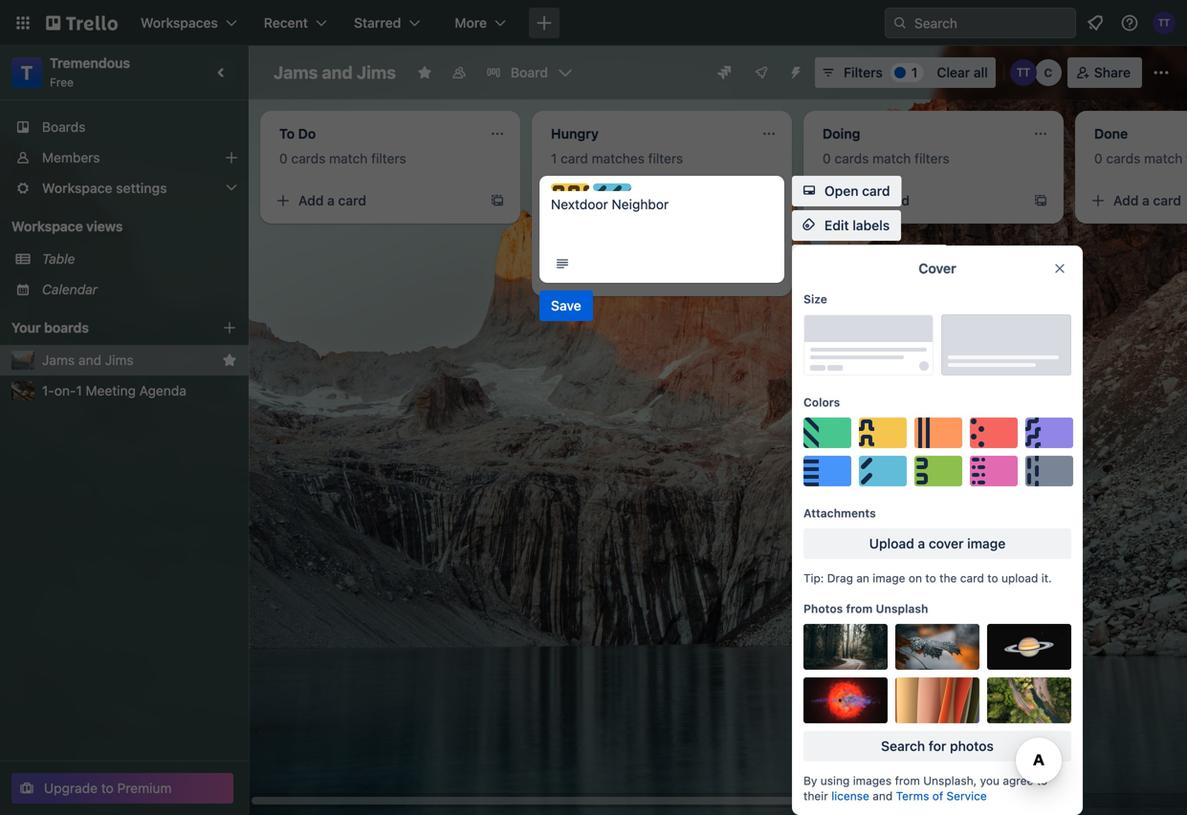 Task type: locate. For each thing, give the bounding box(es) containing it.
0 horizontal spatial add
[[298, 193, 324, 209]]

2 0 from the left
[[823, 151, 831, 166]]

2 edit from the top
[[825, 321, 849, 337]]

upgrade to premium link
[[11, 774, 233, 804]]

edit inside button
[[825, 218, 849, 233]]

filters
[[844, 65, 883, 80]]

match down 'jams and jims' text box
[[329, 151, 368, 166]]

from up the license and terms of service
[[895, 775, 920, 788]]

0 horizontal spatial 0 cards match filters
[[279, 151, 406, 166]]

upload
[[869, 536, 914, 552]]

workspace
[[11, 219, 83, 234]]

from down an
[[846, 603, 873, 616]]

1 horizontal spatial add
[[570, 265, 595, 281]]

add a card for "add a card" button related to create from template… image
[[842, 193, 910, 209]]

and
[[322, 62, 353, 83], [78, 352, 101, 368], [873, 790, 893, 803]]

agree
[[1003, 775, 1033, 788]]

0 horizontal spatial jams and jims
[[42, 352, 134, 368]]

open information menu image
[[1120, 13, 1139, 33]]

nextdoor
[[551, 197, 608, 212]]

1 horizontal spatial 0 cards match filters
[[823, 151, 949, 166]]

edit
[[825, 218, 849, 233], [825, 321, 849, 337]]

1 vertical spatial edit
[[825, 321, 849, 337]]

change cover
[[825, 286, 912, 302]]

and down images
[[873, 790, 893, 803]]

terry turtle (terryturtle) image
[[1153, 11, 1176, 34]]

clear
[[937, 65, 970, 80]]

add
[[298, 193, 324, 209], [842, 193, 867, 209], [570, 265, 595, 281]]

from inside by using images from unsplash, you agree to their
[[895, 775, 920, 788]]

1 0 cards match filters from the left
[[279, 151, 406, 166]]

2 match from the left
[[872, 151, 911, 166]]

1 change from the top
[[825, 252, 873, 268]]

1 horizontal spatial image
[[967, 536, 1006, 552]]

1 edit from the top
[[825, 218, 849, 233]]

2 horizontal spatial filters
[[915, 151, 949, 166]]

change down edit labels button
[[825, 252, 873, 268]]

2 vertical spatial 1
[[76, 383, 82, 399]]

all
[[974, 65, 988, 80]]

1-
[[42, 383, 54, 399]]

add a card for middle "add a card" button
[[570, 265, 638, 281]]

0 cards match filters down 'jams and jims' text box
[[279, 151, 406, 166]]

cards down 'jams and jims' text box
[[291, 151, 326, 166]]

cards left the f
[[1106, 151, 1140, 166]]

0 horizontal spatial match
[[329, 151, 368, 166]]

and down your boards with 2 items element at the left top
[[78, 352, 101, 368]]

unsplash,
[[923, 775, 977, 788]]

cards
[[291, 151, 326, 166], [835, 151, 869, 166], [1106, 151, 1140, 166]]

1 horizontal spatial and
[[322, 62, 353, 83]]

1 vertical spatial jims
[[105, 352, 134, 368]]

2 horizontal spatial add a card button
[[811, 186, 1022, 216]]

1 vertical spatial jams and jims
[[42, 352, 134, 368]]

0 horizontal spatial add a card button
[[268, 186, 478, 216]]

cover down members
[[877, 286, 912, 302]]

move button
[[792, 348, 870, 379]]

0
[[279, 151, 288, 166], [823, 151, 831, 166], [1094, 151, 1103, 166]]

1 vertical spatial cover
[[929, 536, 964, 552]]

2 cards from the left
[[835, 151, 869, 166]]

add for middle "add a card" button
[[570, 265, 595, 281]]

1 horizontal spatial 1
[[551, 151, 557, 166]]

cards up open card
[[835, 151, 869, 166]]

1 horizontal spatial cover
[[929, 536, 964, 552]]

1 horizontal spatial jims
[[357, 62, 396, 83]]

filters for create from template… icon
[[371, 151, 406, 166]]

0 horizontal spatial cards
[[291, 151, 326, 166]]

2 horizontal spatial add a card
[[842, 193, 910, 209]]

flying cars
[[612, 185, 674, 198], [612, 185, 674, 198]]

boards link
[[0, 112, 249, 143]]

you
[[980, 775, 1000, 788]]

1 horizontal spatial cards
[[835, 151, 869, 166]]

jims left the star or unstar board icon
[[357, 62, 396, 83]]

0 vertical spatial jams and jims
[[274, 62, 396, 83]]

flying
[[612, 185, 645, 198], [612, 185, 645, 198]]

back to home image
[[46, 8, 118, 38]]

jams and jims
[[274, 62, 396, 83], [42, 352, 134, 368]]

0 vertical spatial and
[[322, 62, 353, 83]]

image right an
[[873, 572, 905, 585]]

open card
[[825, 183, 890, 199]]

3 filters from the left
[[915, 151, 949, 166]]

2 horizontal spatial add
[[842, 193, 867, 209]]

jims up 1-on-1 meeting agenda
[[105, 352, 134, 368]]

0 for "add a card" button for create from template… icon
[[279, 151, 288, 166]]

show menu image
[[1152, 63, 1171, 82]]

1 match from the left
[[329, 151, 368, 166]]

0 horizontal spatial add a card
[[298, 193, 366, 209]]

jams and jims link
[[42, 351, 214, 370]]

primary element
[[0, 0, 1187, 46]]

Nextdoor Neighbor text field
[[551, 195, 773, 249]]

jams and jims inside jams and jims link
[[42, 352, 134, 368]]

edit inside button
[[825, 321, 849, 337]]

0 horizontal spatial from
[[846, 603, 873, 616]]

table
[[42, 251, 75, 267]]

1
[[911, 65, 918, 80], [551, 151, 557, 166], [76, 383, 82, 399]]

add a card button for create from template… image
[[811, 186, 1022, 216]]

2 horizontal spatial and
[[873, 790, 893, 803]]

attachments
[[803, 507, 876, 520]]

2 horizontal spatial 1
[[911, 65, 918, 80]]

add a card for "add a card" button for create from template… icon
[[298, 193, 366, 209]]

add a card button
[[268, 186, 478, 216], [811, 186, 1022, 216], [539, 258, 750, 289]]

1 horizontal spatial jams
[[274, 62, 318, 83]]

1 vertical spatial 1
[[551, 151, 557, 166]]

0 horizontal spatial 1
[[76, 383, 82, 399]]

cards for "add a card" button related to create from template… image
[[835, 151, 869, 166]]

edit left labels
[[825, 218, 849, 233]]

2 horizontal spatial 0
[[1094, 151, 1103, 166]]

jams
[[274, 62, 318, 83], [42, 352, 75, 368]]

dates
[[852, 321, 888, 337]]

add a card
[[298, 193, 366, 209], [842, 193, 910, 209], [570, 265, 638, 281]]

0 for "add a card" button related to create from template… image
[[823, 151, 831, 166]]

t
[[21, 61, 33, 84]]

free
[[50, 76, 74, 89]]

0 horizontal spatial jams
[[42, 352, 75, 368]]

2 0 cards match filters from the left
[[823, 151, 949, 166]]

1 vertical spatial change
[[825, 286, 873, 302]]

agenda
[[139, 383, 186, 399]]

using
[[820, 775, 850, 788]]

color: yellow, title: none image
[[551, 184, 589, 191], [551, 184, 589, 191]]

match left the f
[[1144, 151, 1183, 166]]

t link
[[11, 57, 42, 88]]

0 vertical spatial 1
[[911, 65, 918, 80]]

terms of service link
[[896, 790, 987, 803]]

edit left dates at the right of the page
[[825, 321, 849, 337]]

1 up nextdoor
[[551, 151, 557, 166]]

0 horizontal spatial filters
[[371, 151, 406, 166]]

license
[[831, 790, 869, 803]]

1 right the 1-
[[76, 383, 82, 399]]

an
[[856, 572, 869, 585]]

2 change from the top
[[825, 286, 873, 302]]

tremendous free
[[50, 55, 130, 89]]

save button
[[539, 291, 593, 321]]

0 vertical spatial jims
[[357, 62, 396, 83]]

1 cards from the left
[[291, 151, 326, 166]]

unsplash
[[876, 603, 928, 616]]

the
[[939, 572, 957, 585]]

upload a cover image
[[869, 536, 1006, 552]]

0 cards match filters
[[279, 151, 406, 166], [823, 151, 949, 166]]

to
[[925, 572, 936, 585], [987, 572, 998, 585], [1037, 775, 1047, 788], [101, 781, 114, 797]]

to inside 'link'
[[101, 781, 114, 797]]

1 0 from the left
[[279, 151, 288, 166]]

jams and jims left the star or unstar board icon
[[274, 62, 396, 83]]

match for "add a card" button related to create from template… image
[[872, 151, 911, 166]]

image up upload
[[967, 536, 1006, 552]]

change for change cover
[[825, 286, 873, 302]]

change for change members
[[825, 252, 873, 268]]

1 horizontal spatial match
[[872, 151, 911, 166]]

change
[[825, 252, 873, 268], [825, 286, 873, 302]]

and left the star or unstar board icon
[[322, 62, 353, 83]]

terry turtle (terryturtle) image
[[1010, 59, 1037, 86]]

match up open card
[[872, 151, 911, 166]]

power ups image
[[754, 65, 769, 80]]

1 horizontal spatial jams and jims
[[274, 62, 396, 83]]

0 horizontal spatial jims
[[105, 352, 134, 368]]

tip:
[[803, 572, 824, 585]]

on-
[[54, 383, 76, 399]]

nextdoor neighbor
[[551, 197, 669, 212]]

0 vertical spatial image
[[967, 536, 1006, 552]]

add a card button for create from template… icon
[[268, 186, 478, 216]]

upload a cover image button
[[803, 529, 1071, 560]]

0 horizontal spatial image
[[873, 572, 905, 585]]

0 horizontal spatial 0
[[279, 151, 288, 166]]

star or unstar board image
[[417, 65, 432, 80]]

0 cards match filters up open card
[[823, 151, 949, 166]]

to right agree
[[1037, 775, 1047, 788]]

1 horizontal spatial filters
[[648, 151, 683, 166]]

1 vertical spatial from
[[895, 775, 920, 788]]

photos from unsplash
[[803, 603, 928, 616]]

jams and jims down your boards with 2 items element at the left top
[[42, 352, 134, 368]]

a inside button
[[918, 536, 925, 552]]

image inside upload a cover image button
[[967, 536, 1006, 552]]

cover
[[877, 286, 912, 302], [929, 536, 964, 552]]

match
[[329, 151, 368, 166], [872, 151, 911, 166], [1144, 151, 1183, 166]]

your
[[11, 320, 41, 336]]

2 horizontal spatial match
[[1144, 151, 1183, 166]]

clear all button
[[929, 57, 996, 88]]

filters
[[371, 151, 406, 166], [648, 151, 683, 166], [915, 151, 949, 166]]

0 horizontal spatial cover
[[877, 286, 912, 302]]

tip: drag an image on to the card to upload it.
[[803, 572, 1052, 585]]

0 vertical spatial edit
[[825, 218, 849, 233]]

0 vertical spatial change
[[825, 252, 873, 268]]

color: sky, title: "flying cars" element
[[593, 184, 674, 198], [593, 184, 674, 198]]

to right upgrade
[[101, 781, 114, 797]]

drag
[[827, 572, 853, 585]]

match for "add a card" button for create from template… icon
[[329, 151, 368, 166]]

1 horizontal spatial from
[[895, 775, 920, 788]]

1 filters from the left
[[371, 151, 406, 166]]

cover up the
[[929, 536, 964, 552]]

1 vertical spatial and
[[78, 352, 101, 368]]

0 vertical spatial jams
[[274, 62, 318, 83]]

edit dates
[[825, 321, 888, 337]]

tremendous
[[50, 55, 130, 71]]

1 vertical spatial image
[[873, 572, 905, 585]]

1 horizontal spatial 0
[[823, 151, 831, 166]]

create from template… image
[[1033, 193, 1048, 209]]

1 card matches filters
[[551, 151, 683, 166]]

1 left clear
[[911, 65, 918, 80]]

2 horizontal spatial cards
[[1106, 151, 1140, 166]]

change up edit dates button
[[825, 286, 873, 302]]

1 horizontal spatial add a card
[[570, 265, 638, 281]]



Task type: vqa. For each thing, say whether or not it's contained in the screenshot.
board icon
no



Task type: describe. For each thing, give the bounding box(es) containing it.
cards for "add a card" button for create from template… icon
[[291, 151, 326, 166]]

move
[[825, 355, 858, 371]]

neighbor
[[612, 197, 669, 212]]

matches
[[592, 151, 645, 166]]

it.
[[1041, 572, 1052, 585]]

workspace visible image
[[451, 65, 467, 80]]

and inside text box
[[322, 62, 353, 83]]

add for "add a card" button related to create from template… image
[[842, 193, 867, 209]]

workspace views
[[11, 219, 123, 234]]

meeting
[[86, 383, 136, 399]]

0 cards match filters for "add a card" button related to create from template… image
[[823, 151, 949, 166]]

premium
[[117, 781, 172, 797]]

to right on
[[925, 572, 936, 585]]

add for "add a card" button for create from template… icon
[[298, 193, 324, 209]]

boards
[[44, 320, 89, 336]]

jims inside 'jams and jims' text box
[[357, 62, 396, 83]]

0 notifications image
[[1084, 11, 1107, 34]]

cover
[[919, 261, 956, 276]]

0 horizontal spatial and
[[78, 352, 101, 368]]

members
[[877, 252, 936, 268]]

members
[[42, 150, 100, 165]]

table link
[[42, 250, 237, 269]]

3 0 from the left
[[1094, 151, 1103, 166]]

copy button
[[792, 383, 869, 413]]

boards
[[42, 119, 85, 135]]

0 vertical spatial from
[[846, 603, 873, 616]]

change members button
[[792, 245, 947, 275]]

board button
[[478, 57, 581, 88]]

1 for 1 card matches filters
[[551, 151, 557, 166]]

colors
[[803, 396, 840, 409]]

by using images from unsplash, you agree to their
[[803, 775, 1047, 803]]

upgrade
[[44, 781, 98, 797]]

board
[[511, 65, 548, 80]]

chestercheeetah (chestercheeetah) image
[[1035, 59, 1062, 86]]

jams and jims inside text box
[[274, 62, 396, 83]]

copy
[[825, 390, 857, 406]]

1 horizontal spatial add a card button
[[539, 258, 750, 289]]

starred icon image
[[222, 353, 237, 368]]

labels
[[852, 218, 890, 233]]

3 match from the left
[[1144, 151, 1183, 166]]

edit labels
[[825, 218, 890, 233]]

change cover button
[[792, 279, 923, 310]]

open card link
[[792, 176, 902, 207]]

filters for create from template… image
[[915, 151, 949, 166]]

jims inside jams and jims link
[[105, 352, 134, 368]]

1-on-1 meeting agenda link
[[42, 382, 237, 401]]

calendar
[[42, 282, 98, 297]]

edit for edit labels
[[825, 218, 849, 233]]

0 vertical spatial cover
[[877, 286, 912, 302]]

search for photos
[[881, 739, 994, 755]]

search image
[[892, 15, 908, 31]]

photos
[[950, 739, 994, 755]]

on
[[909, 572, 922, 585]]

3 cards from the left
[[1106, 151, 1140, 166]]

edit dates button
[[792, 314, 899, 344]]

share
[[1094, 65, 1131, 80]]

Search field
[[908, 9, 1075, 37]]

create from template… image
[[490, 193, 505, 209]]

image for cover
[[967, 536, 1006, 552]]

create board or workspace image
[[535, 13, 554, 33]]

edit for edit dates
[[825, 321, 849, 337]]

calendar link
[[42, 280, 237, 299]]

of
[[932, 790, 943, 803]]

members link
[[0, 143, 249, 173]]

your boards
[[11, 320, 89, 336]]

1 vertical spatial jams
[[42, 352, 75, 368]]

by
[[803, 775, 817, 788]]

search
[[881, 739, 925, 755]]

to inside by using images from unsplash, you agree to their
[[1037, 775, 1047, 788]]

for
[[929, 739, 946, 755]]

archive
[[825, 424, 872, 440]]

tremendous link
[[50, 55, 130, 71]]

0 cards match f
[[1094, 151, 1187, 166]]

terms
[[896, 790, 929, 803]]

to left upload
[[987, 572, 998, 585]]

c button
[[1035, 59, 1062, 86]]

Board name text field
[[264, 57, 405, 88]]

0 cards match filters for "add a card" button for create from template… icon
[[279, 151, 406, 166]]

share button
[[1067, 57, 1142, 88]]

license link
[[831, 790, 869, 803]]

2 vertical spatial and
[[873, 790, 893, 803]]

search for photos button
[[803, 732, 1071, 762]]

edit labels button
[[792, 210, 901, 241]]

f
[[1186, 151, 1187, 166]]

add board image
[[222, 320, 237, 336]]

archive button
[[792, 417, 884, 448]]

views
[[86, 219, 123, 234]]

your boards with 2 items element
[[11, 317, 193, 340]]

save
[[551, 298, 581, 314]]

clear all
[[937, 65, 988, 80]]

open
[[825, 183, 858, 199]]

service
[[946, 790, 987, 803]]

1 for 1
[[911, 65, 918, 80]]

image for an
[[873, 572, 905, 585]]

automation image
[[781, 57, 807, 84]]

upload
[[1001, 572, 1038, 585]]

upgrade to premium
[[44, 781, 172, 797]]

jams inside text box
[[274, 62, 318, 83]]

1-on-1 meeting agenda
[[42, 383, 186, 399]]

their
[[803, 790, 828, 803]]

nextdoor neighbor link
[[551, 195, 773, 214]]

change members
[[825, 252, 936, 268]]

size
[[803, 293, 827, 306]]

2 filters from the left
[[648, 151, 683, 166]]



